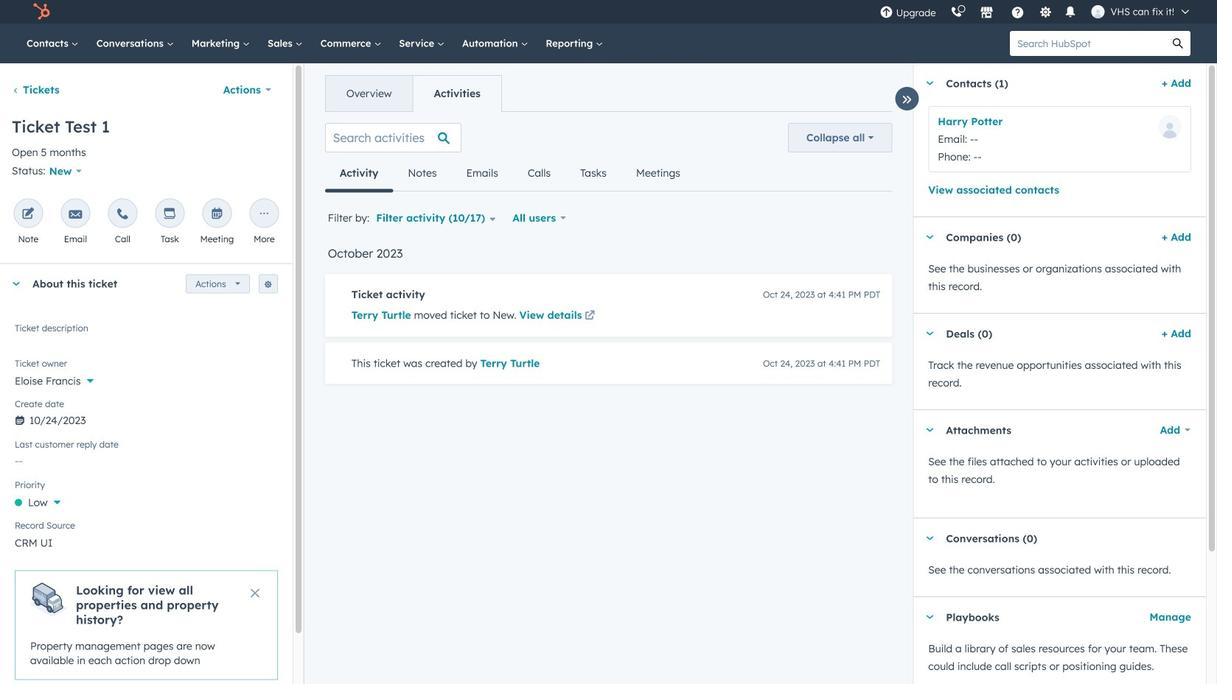 Task type: describe. For each thing, give the bounding box(es) containing it.
call image
[[116, 208, 129, 221]]

more image
[[258, 208, 271, 221]]

MM/DD/YYYY text field
[[15, 407, 278, 431]]

Search HubSpot search field
[[1010, 31, 1166, 56]]

-- text field
[[15, 448, 278, 471]]

email image
[[69, 208, 82, 221]]

note image
[[22, 208, 35, 221]]

Search activities search field
[[325, 123, 461, 153]]



Task type: vqa. For each thing, say whether or not it's contained in the screenshot.
top Calling
no



Task type: locate. For each thing, give the bounding box(es) containing it.
1 vertical spatial caret image
[[926, 616, 934, 620]]

meeting image
[[210, 208, 224, 221]]

manage card settings image
[[264, 281, 273, 290]]

close image
[[251, 589, 259, 598]]

feed
[[313, 111, 904, 402]]

tab list
[[325, 156, 695, 193]]

marketplaces image
[[980, 7, 994, 20]]

menu
[[873, 0, 1200, 24]]

terry turtle image
[[1092, 5, 1105, 18]]

task image
[[163, 208, 176, 221]]

link opens in a new window image
[[585, 308, 595, 326]]

caret image
[[926, 81, 934, 85], [926, 616, 934, 620]]

0 vertical spatial caret image
[[926, 81, 934, 85]]

1 caret image from the top
[[926, 81, 934, 85]]

None text field
[[15, 320, 278, 350]]

2 caret image from the top
[[926, 616, 934, 620]]

navigation
[[325, 75, 502, 112]]

caret image
[[926, 236, 934, 239], [12, 282, 21, 286], [926, 332, 934, 336], [926, 429, 934, 432], [926, 537, 934, 541]]

link opens in a new window image
[[585, 312, 595, 322]]

alert
[[15, 571, 278, 681]]



